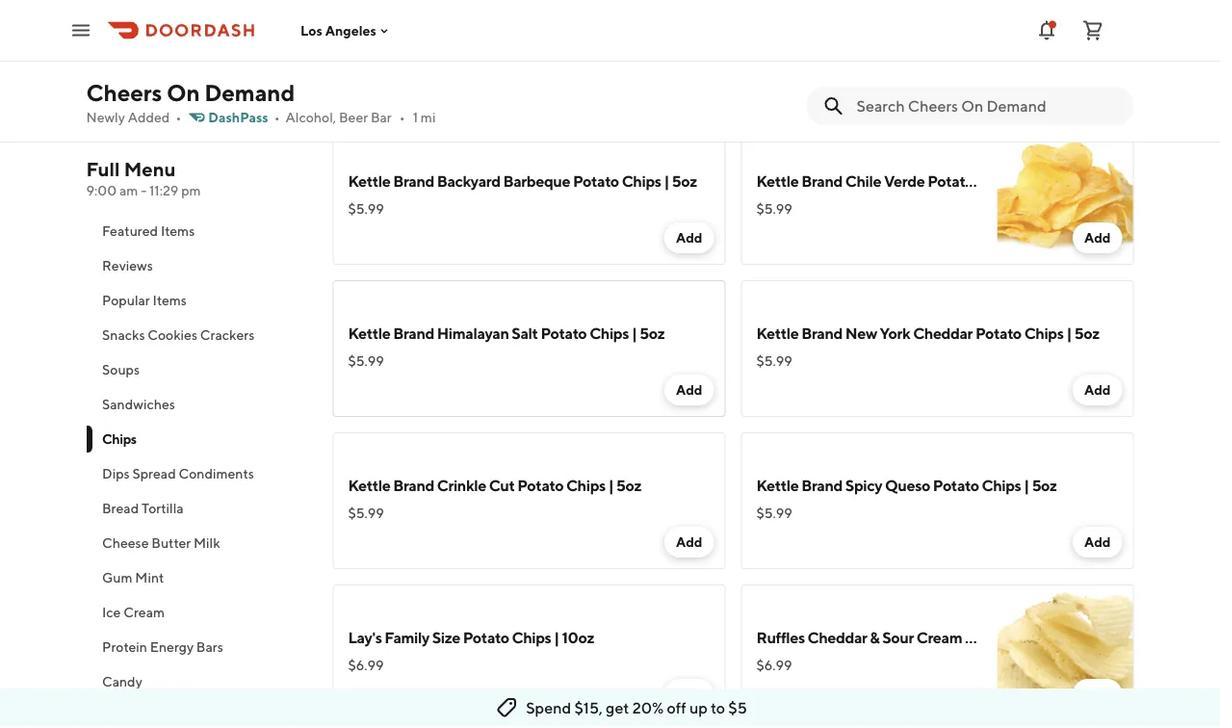 Task type: locate. For each thing, give the bounding box(es) containing it.
featured
[[102, 223, 158, 239]]

brand left chile
[[802, 172, 843, 190]]

2 • from the left
[[274, 109, 280, 125]]

kettle for kettle brand new york cheddar potato chips | 5oz
[[757, 324, 799, 342]]

cream
[[123, 604, 164, 620], [917, 628, 962, 647]]

brand left himalayan at top left
[[393, 324, 434, 342]]

tortilla right lime
[[490, 20, 537, 38]]

cream right ice
[[123, 604, 164, 620]]

2 horizontal spatial •
[[399, 109, 405, 125]]

am
[[119, 183, 138, 198]]

Item Search search field
[[857, 95, 1119, 117]]

open menu image
[[69, 19, 92, 42]]

sandwiches button
[[86, 387, 310, 422]]

to
[[711, 699, 725, 717]]

0 horizontal spatial tortilla
[[141, 500, 183, 516]]

on
[[167, 78, 200, 106]]

cheddar
[[884, 20, 943, 38], [913, 324, 973, 342], [808, 628, 867, 647]]

cheddar left &
[[808, 628, 867, 647]]

2 vertical spatial cheddar
[[808, 628, 867, 647]]

5oz for kettle brand backyard barbeque potato chips | 5oz
[[672, 172, 697, 190]]

spicy
[[845, 476, 882, 495]]

1 vertical spatial cheddar
[[913, 324, 973, 342]]

brand left 'spicy'
[[802, 476, 843, 495]]

newly added •
[[86, 109, 181, 125]]

• left alcohol, at top
[[274, 109, 280, 125]]

$6.99 down lay's
[[348, 657, 384, 673]]

brand for backyard
[[393, 172, 434, 190]]

brand left crinkle
[[393, 476, 434, 495]]

featured items button
[[86, 214, 310, 248]]

kettle brand chile verde potato chips | 5oz image
[[997, 128, 1134, 265]]

cheese butter milk
[[102, 535, 220, 551]]

1 vertical spatial tortilla
[[141, 500, 183, 516]]

$5.99 for kettle brand spicy queso potato chips | 5oz
[[757, 505, 793, 521]]

1 horizontal spatial cheese
[[946, 20, 998, 38]]

$6.99 down tostitos
[[348, 49, 384, 65]]

soups
[[102, 362, 139, 378]]

cheese left popcorn
[[946, 20, 998, 38]]

lay's family size potato chips | 10oz
[[348, 628, 594, 647]]

brand left new
[[802, 324, 843, 342]]

snacks cookies crackers
[[102, 327, 254, 343]]

• left 1
[[399, 109, 405, 125]]

kettle for kettle brand spicy queso potato chips | 5oz
[[757, 476, 799, 495]]

soups button
[[86, 353, 310, 387]]

$5.99 for kettle brand new york cheddar potato chips | 5oz
[[757, 353, 793, 369]]

gum
[[102, 570, 132, 586]]

items for featured items
[[160, 223, 194, 239]]

0 horizontal spatial cream
[[123, 604, 164, 620]]

1 horizontal spatial tortilla
[[490, 20, 537, 38]]

add for kettle brand spicy queso potato chips | 5oz
[[1084, 534, 1111, 550]]

0 horizontal spatial •
[[176, 109, 181, 125]]

0 vertical spatial cheddar
[[884, 20, 943, 38]]

spread
[[132, 466, 176, 482]]

1 horizontal spatial cream
[[917, 628, 962, 647]]

butter
[[151, 535, 190, 551]]

protein energy bars
[[102, 639, 223, 655]]

0 vertical spatial cheese
[[946, 20, 998, 38]]

queso
[[885, 476, 930, 495]]

items
[[160, 223, 194, 239], [152, 292, 186, 308]]

0 horizontal spatial cheese
[[102, 535, 148, 551]]

add for kettle brand backyard barbeque potato chips | 5oz
[[676, 230, 703, 246]]

• down on on the top of page
[[176, 109, 181, 125]]

ruffles cheddar & sour cream potato chips | 8.5oz image
[[997, 585, 1134, 721]]

verde
[[884, 172, 925, 190]]

0 vertical spatial items
[[160, 223, 194, 239]]

get
[[606, 699, 629, 717]]

bread tortilla
[[102, 500, 183, 516]]

0 vertical spatial cream
[[123, 604, 164, 620]]

tortilla up cheese butter milk
[[141, 500, 183, 516]]

kettle for kettle brand chile verde potato chips | 5oz
[[757, 172, 799, 190]]

off
[[667, 699, 686, 717]]

add for kettle brand himalayan salt potato chips | 5oz
[[676, 382, 703, 398]]

gum mint button
[[86, 561, 310, 595]]

brand left backyard
[[393, 172, 434, 190]]

$6.99 down the ruffles
[[757, 657, 792, 673]]

cheddar right white
[[884, 20, 943, 38]]

cheese down bread
[[102, 535, 148, 551]]

dashpass •
[[208, 109, 280, 125]]

popular
[[102, 292, 150, 308]]

1 horizontal spatial •
[[274, 109, 280, 125]]

tostitos hint of lime tortilla chips | 10oz
[[348, 20, 622, 38]]

smartfoods white cheddar cheese popcorn | 2.25oz image
[[997, 0, 1134, 113]]

sandwiches
[[102, 396, 175, 412]]

mi
[[421, 109, 436, 125]]

spend
[[526, 699, 571, 717]]

1
[[413, 109, 418, 125]]

$6.99
[[348, 49, 384, 65], [348, 657, 384, 673], [757, 657, 792, 673]]

sour
[[882, 628, 914, 647]]

$5.99 for kettle brand himalayan salt potato chips | 5oz
[[348, 353, 384, 369]]

add button
[[1073, 70, 1123, 101], [664, 222, 714, 253], [1073, 222, 1123, 253], [664, 375, 714, 405], [1073, 375, 1123, 405], [664, 527, 714, 558], [1073, 527, 1123, 558], [664, 679, 714, 710], [1073, 679, 1123, 710]]

5oz for kettle brand spicy queso potato chips | 5oz
[[1032, 476, 1057, 495]]

candy
[[102, 674, 142, 690]]

add button for kettle brand crinkle cut potato chips | 5oz
[[664, 527, 714, 558]]

cream right sour
[[917, 628, 962, 647]]

5oz
[[672, 172, 697, 190], [1027, 172, 1052, 190], [640, 324, 665, 342], [1075, 324, 1100, 342], [617, 476, 642, 495], [1032, 476, 1057, 495]]

hint
[[404, 20, 434, 38]]

items up cookies
[[152, 292, 186, 308]]

snacks cookies crackers button
[[86, 318, 310, 353]]

dashpass
[[208, 109, 268, 125]]

1 vertical spatial items
[[152, 292, 186, 308]]

potato
[[573, 172, 619, 190], [928, 172, 974, 190], [541, 324, 587, 342], [976, 324, 1022, 342], [517, 476, 564, 495], [933, 476, 979, 495], [463, 628, 509, 647], [965, 628, 1011, 647]]

size
[[432, 628, 460, 647]]

items up 'reviews' button
[[160, 223, 194, 239]]

newly
[[86, 109, 125, 125]]

10oz
[[590, 20, 622, 38], [562, 628, 594, 647]]

•
[[176, 109, 181, 125], [274, 109, 280, 125], [399, 109, 405, 125]]

dips spread condiments
[[102, 466, 254, 482]]

add button for kettle brand spicy queso potato chips | 5oz
[[1073, 527, 1123, 558]]

cream inside button
[[123, 604, 164, 620]]

smartfoods
[[757, 20, 835, 38]]

11:29
[[149, 183, 179, 198]]

0 items, open order cart image
[[1082, 19, 1105, 42]]

brand for crinkle
[[393, 476, 434, 495]]

add button for kettle brand himalayan salt potato chips | 5oz
[[664, 375, 714, 405]]

featured items
[[102, 223, 194, 239]]

cut
[[489, 476, 515, 495]]

$5.99 for kettle brand crinkle cut potato chips | 5oz
[[348, 505, 384, 521]]

chips
[[539, 20, 579, 38], [622, 172, 661, 190], [977, 172, 1016, 190], [590, 324, 629, 342], [1024, 324, 1064, 342], [102, 431, 136, 447], [566, 476, 606, 495], [982, 476, 1021, 495], [512, 628, 551, 647], [1014, 628, 1053, 647]]

cookies
[[147, 327, 197, 343]]

$5.99 for kettle brand backyard barbeque potato chips | 5oz
[[348, 201, 384, 217]]

lime
[[453, 20, 487, 38]]

8.5oz
[[1064, 628, 1102, 647]]

$5.99 for kettle brand chile verde potato chips | 5oz
[[757, 201, 793, 217]]

0 vertical spatial 10oz
[[590, 20, 622, 38]]

ruffles
[[757, 628, 805, 647]]

0 vertical spatial tortilla
[[490, 20, 537, 38]]

add for kettle brand crinkle cut potato chips | 5oz
[[676, 534, 703, 550]]

1 vertical spatial cheese
[[102, 535, 148, 551]]

cheddar right york
[[913, 324, 973, 342]]

los angeles
[[301, 22, 376, 38]]

chile
[[845, 172, 881, 190]]

popcorn
[[1000, 20, 1058, 38]]



Task type: describe. For each thing, give the bounding box(es) containing it.
kettle brand crinkle cut potato chips | 5oz
[[348, 476, 642, 495]]

9:00
[[86, 183, 117, 198]]

ruffles cheddar & sour cream potato chips | 8.5oz
[[757, 628, 1102, 647]]

brand for new
[[802, 324, 843, 342]]

cheese inside button
[[102, 535, 148, 551]]

reviews button
[[86, 248, 310, 283]]

of
[[437, 20, 451, 38]]

alcohol,
[[286, 109, 336, 125]]

bars
[[196, 639, 223, 655]]

brand for spicy
[[802, 476, 843, 495]]

full
[[86, 158, 120, 181]]

gum mint
[[102, 570, 164, 586]]

-
[[141, 183, 147, 198]]

energy
[[150, 639, 193, 655]]

tostitos
[[348, 20, 401, 38]]

add button for lay's family size potato chips | 10oz
[[664, 679, 714, 710]]

kettle for kettle brand backyard barbeque potato chips | 5oz
[[348, 172, 390, 190]]

kettle brand spicy queso potato chips | 5oz
[[757, 476, 1057, 495]]

angeles
[[325, 22, 376, 38]]

kettle for kettle brand himalayan salt potato chips | 5oz
[[348, 324, 390, 342]]

$6.99 for tostitos
[[348, 49, 384, 65]]

smartfoods white cheddar cheese popcorn | 2.25oz
[[757, 20, 1114, 38]]

kettle brand himalayan salt potato chips | 5oz
[[348, 324, 665, 342]]

salt
[[512, 324, 538, 342]]

menu
[[124, 158, 176, 181]]

5oz for kettle brand himalayan salt potato chips | 5oz
[[640, 324, 665, 342]]

notification bell image
[[1035, 19, 1059, 42]]

tortilla inside button
[[141, 500, 183, 516]]

york
[[880, 324, 910, 342]]

new
[[845, 324, 877, 342]]

himalayan
[[437, 324, 509, 342]]

5oz for kettle brand crinkle cut potato chips | 5oz
[[617, 476, 642, 495]]

alcohol, beer bar • 1 mi
[[286, 109, 436, 125]]

1 vertical spatial cream
[[917, 628, 962, 647]]

up
[[690, 699, 708, 717]]

beer
[[339, 109, 368, 125]]

milk
[[193, 535, 220, 551]]

add for kettle brand new york cheddar potato chips | 5oz
[[1084, 382, 1111, 398]]

candy button
[[86, 665, 310, 699]]

mint
[[135, 570, 164, 586]]

spend $15, get 20% off up to $5
[[526, 699, 747, 717]]

kettle brand chile verde potato chips | 5oz
[[757, 172, 1052, 190]]

brand for himalayan
[[393, 324, 434, 342]]

white
[[838, 20, 881, 38]]

barbeque
[[503, 172, 570, 190]]

3 • from the left
[[399, 109, 405, 125]]

ice cream button
[[86, 595, 310, 630]]

$2.99
[[757, 49, 792, 65]]

$15,
[[574, 699, 603, 717]]

dips
[[102, 466, 129, 482]]

demand
[[204, 78, 295, 106]]

protein
[[102, 639, 147, 655]]

ice cream
[[102, 604, 164, 620]]

backyard
[[437, 172, 501, 190]]

add button for kettle brand backyard barbeque potato chips | 5oz
[[664, 222, 714, 253]]

pm
[[181, 183, 201, 198]]

2.25oz
[[1069, 20, 1114, 38]]

los angeles button
[[301, 22, 392, 38]]

snacks
[[102, 327, 144, 343]]

popular items
[[102, 292, 186, 308]]

bread
[[102, 500, 138, 516]]

dips spread condiments button
[[86, 457, 310, 491]]

add button for kettle brand new york cheddar potato chips | 5oz
[[1073, 375, 1123, 405]]

family
[[385, 628, 429, 647]]

items for popular items
[[152, 292, 186, 308]]

kettle for kettle brand crinkle cut potato chips | 5oz
[[348, 476, 390, 495]]

1 • from the left
[[176, 109, 181, 125]]

$6.99 for lay's
[[348, 657, 384, 673]]

ice
[[102, 604, 120, 620]]

crinkle
[[437, 476, 486, 495]]

bread tortilla button
[[86, 491, 310, 526]]

add for lay's family size potato chips | 10oz
[[676, 686, 703, 702]]

cheers
[[86, 78, 162, 106]]

protein energy bars button
[[86, 630, 310, 665]]

kettle brand backyard barbeque potato chips | 5oz
[[348, 172, 697, 190]]

cheese butter milk button
[[86, 526, 310, 561]]

bar
[[371, 109, 392, 125]]

cheers on demand
[[86, 78, 295, 106]]

5oz for kettle brand chile verde potato chips | 5oz
[[1027, 172, 1052, 190]]

full menu 9:00 am - 11:29 pm
[[86, 158, 201, 198]]

kettle brand new york cheddar potato chips | 5oz
[[757, 324, 1100, 342]]

los
[[301, 22, 323, 38]]

$6.99 for ruffles
[[757, 657, 792, 673]]

popular items button
[[86, 283, 310, 318]]

condiments
[[178, 466, 254, 482]]

crackers
[[200, 327, 254, 343]]

brand for chile
[[802, 172, 843, 190]]

added
[[128, 109, 170, 125]]

reviews
[[102, 258, 153, 274]]

1 vertical spatial 10oz
[[562, 628, 594, 647]]

$5
[[728, 699, 747, 717]]



Task type: vqa. For each thing, say whether or not it's contained in the screenshot.
Served within the Kids' Fried Chicken Strips Served with Fries or Fresh Fruit
no



